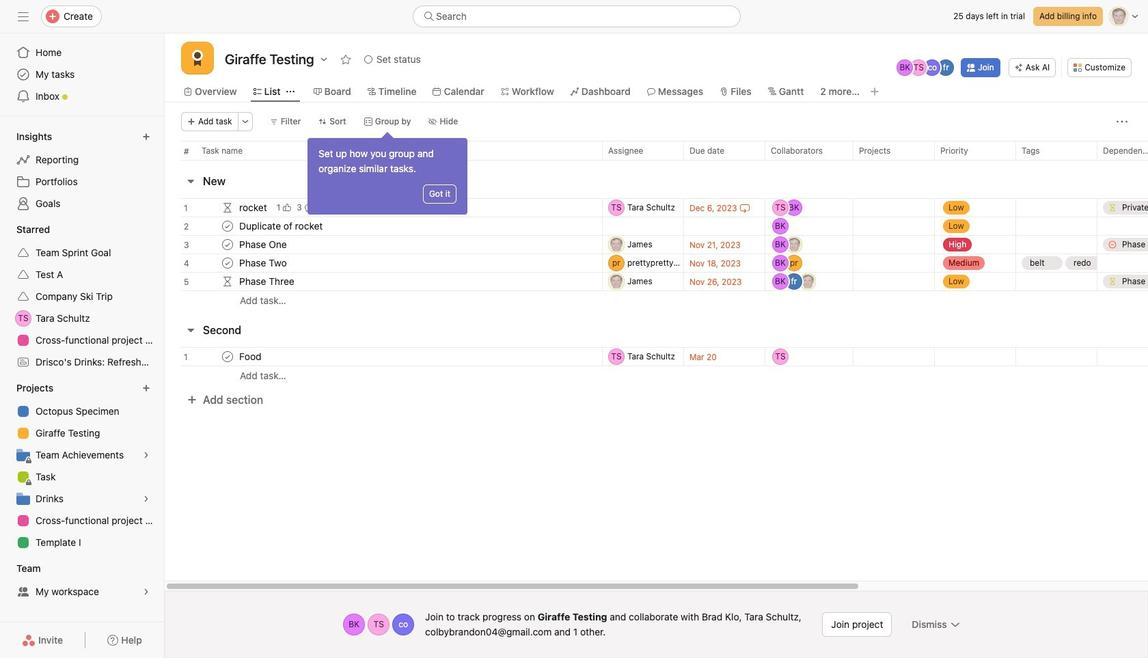 Task type: locate. For each thing, give the bounding box(es) containing it.
mark complete image for 'task name' text field inside the food cell
[[219, 349, 236, 365]]

1 mark complete checkbox from the top
[[219, 236, 236, 253]]

3 task name text field from the top
[[236, 238, 291, 251]]

1 mark complete image from the top
[[219, 218, 236, 234]]

2 dependencies image from the top
[[219, 273, 236, 290]]

0 vertical spatial mark complete image
[[219, 218, 236, 234]]

tooltip
[[308, 134, 467, 215]]

5 task name text field from the top
[[236, 275, 298, 288]]

task name text field inside phase three cell
[[236, 275, 298, 288]]

see details, team achievements image
[[142, 451, 150, 459]]

mark complete checkbox for phase two cell
[[219, 255, 236, 271]]

task name text field inside the rocket cell
[[236, 201, 271, 215]]

ribbon image
[[189, 50, 206, 66]]

1 like. click to like this task image
[[283, 204, 291, 212]]

1 vertical spatial dependencies image
[[219, 273, 236, 290]]

row
[[165, 141, 1148, 166], [181, 159, 1148, 161], [165, 194, 1148, 221], [165, 213, 1148, 240], [165, 231, 1148, 258], [165, 249, 1148, 277], [165, 268, 1148, 295], [165, 290, 1148, 310], [165, 343, 1148, 370], [165, 366, 1148, 385]]

3 mark complete checkbox from the top
[[219, 349, 236, 365]]

Mark complete checkbox
[[219, 218, 236, 234]]

mark complete image inside the phase one cell
[[219, 236, 236, 253]]

rocket cell
[[165, 198, 602, 217]]

tab actions image
[[286, 87, 294, 96]]

3 comments image
[[305, 204, 313, 212]]

collapse task list for this group image
[[185, 325, 196, 336]]

1 vertical spatial mark complete checkbox
[[219, 255, 236, 271]]

more actions image
[[241, 118, 249, 126], [950, 619, 961, 630]]

task name text field inside food cell
[[236, 350, 266, 364]]

dependencies image inside phase three cell
[[219, 273, 236, 290]]

0 vertical spatial more actions image
[[241, 118, 249, 126]]

task name text field inside duplicate of rocket cell
[[236, 219, 327, 233]]

1 vertical spatial mark complete image
[[219, 349, 236, 365]]

dependencies image for 'task name' text field inside the rocket cell
[[219, 200, 236, 216]]

mark complete image inside phase two cell
[[219, 255, 236, 271]]

mark complete image
[[219, 218, 236, 234], [219, 236, 236, 253]]

tags for rocket cell
[[1016, 198, 1098, 217]]

2 mark complete image from the top
[[219, 236, 236, 253]]

mark complete checkbox inside phase two cell
[[219, 255, 236, 271]]

task name text field inside phase two cell
[[236, 256, 291, 270]]

header new tree grid
[[165, 194, 1148, 310]]

mark complete image inside food cell
[[219, 349, 236, 365]]

1 dependencies image from the top
[[219, 200, 236, 216]]

dependencies image
[[219, 200, 236, 216], [219, 273, 236, 290]]

2 vertical spatial mark complete checkbox
[[219, 349, 236, 365]]

mark complete checkbox inside food cell
[[219, 349, 236, 365]]

2 mark complete checkbox from the top
[[219, 255, 236, 271]]

Task name text field
[[236, 201, 271, 215], [236, 219, 327, 233], [236, 238, 291, 251], [236, 256, 291, 270], [236, 275, 298, 288], [236, 350, 266, 364]]

task name text field for mark complete checkbox inside the phase two cell
[[236, 256, 291, 270]]

4 task name text field from the top
[[236, 256, 291, 270]]

1 vertical spatial more actions image
[[950, 619, 961, 630]]

0 vertical spatial mark complete checkbox
[[219, 236, 236, 253]]

0 vertical spatial mark complete image
[[219, 255, 236, 271]]

mark complete image
[[219, 255, 236, 271], [219, 349, 236, 365]]

projects element
[[0, 376, 164, 556]]

see details, drinks image
[[142, 495, 150, 503]]

dependencies image up mark complete option
[[219, 200, 236, 216]]

insights element
[[0, 124, 164, 217]]

1 vertical spatial mark complete image
[[219, 236, 236, 253]]

task name text field inside the phase one cell
[[236, 238, 291, 251]]

dependencies image down mark complete option
[[219, 273, 236, 290]]

mark complete image inside duplicate of rocket cell
[[219, 218, 236, 234]]

mark complete checkbox inside the phase one cell
[[219, 236, 236, 253]]

1 task name text field from the top
[[236, 201, 271, 215]]

0 vertical spatial dependencies image
[[219, 200, 236, 216]]

new insights image
[[142, 133, 150, 141]]

dependencies image inside the rocket cell
[[219, 200, 236, 216]]

6 task name text field from the top
[[236, 350, 266, 364]]

1 mark complete image from the top
[[219, 255, 236, 271]]

2 mark complete image from the top
[[219, 349, 236, 365]]

list box
[[413, 5, 741, 27]]

2 task name text field from the top
[[236, 219, 327, 233]]

Mark complete checkbox
[[219, 236, 236, 253], [219, 255, 236, 271], [219, 349, 236, 365]]

tags for phase three cell
[[1016, 272, 1098, 291]]



Task type: vqa. For each thing, say whether or not it's contained in the screenshot.
rocket "cell"
yes



Task type: describe. For each thing, give the bounding box(es) containing it.
mark complete checkbox for the phase one cell
[[219, 236, 236, 253]]

phase one cell
[[165, 235, 602, 254]]

linked projects for duplicate of rocket cell
[[853, 217, 935, 236]]

mark complete image for 'task name' text field within the duplicate of rocket cell
[[219, 218, 236, 234]]

mark complete image for 'task name' text field in phase two cell
[[219, 255, 236, 271]]

linked projects for rocket cell
[[853, 198, 935, 217]]

teams element
[[0, 556, 164, 606]]

see details, my workspace image
[[142, 588, 150, 596]]

task name text field for mark complete checkbox in food cell
[[236, 350, 266, 364]]

1 horizontal spatial more actions image
[[950, 619, 961, 630]]

more actions image
[[1117, 116, 1128, 127]]

global element
[[0, 33, 164, 115]]

phase two cell
[[165, 254, 602, 273]]

mark complete checkbox for food cell
[[219, 349, 236, 365]]

mark complete image for 'task name' text field in the the phase one cell
[[219, 236, 236, 253]]

dependencies image for 'task name' text field within the phase three cell
[[219, 273, 236, 290]]

0 horizontal spatial more actions image
[[241, 118, 249, 126]]

new project or portfolio image
[[142, 384, 150, 392]]

task name text field for mark complete option
[[236, 219, 327, 233]]

food cell
[[165, 347, 602, 366]]

add to starred image
[[340, 54, 351, 65]]

you've reached the maximum number of tabs. remove a tab to add a new one. image
[[869, 86, 880, 97]]

hide sidebar image
[[18, 11, 29, 22]]

phase three cell
[[165, 272, 602, 291]]

task name text field for mark complete checkbox in the phase one cell
[[236, 238, 291, 251]]

linked projects for phase three cell
[[853, 272, 935, 291]]

collapse task list for this group image
[[185, 176, 196, 187]]

tags for duplicate of rocket cell
[[1016, 217, 1098, 236]]

starred element
[[0, 217, 164, 376]]

header second tree grid
[[165, 343, 1148, 385]]

duplicate of rocket cell
[[165, 217, 602, 236]]



